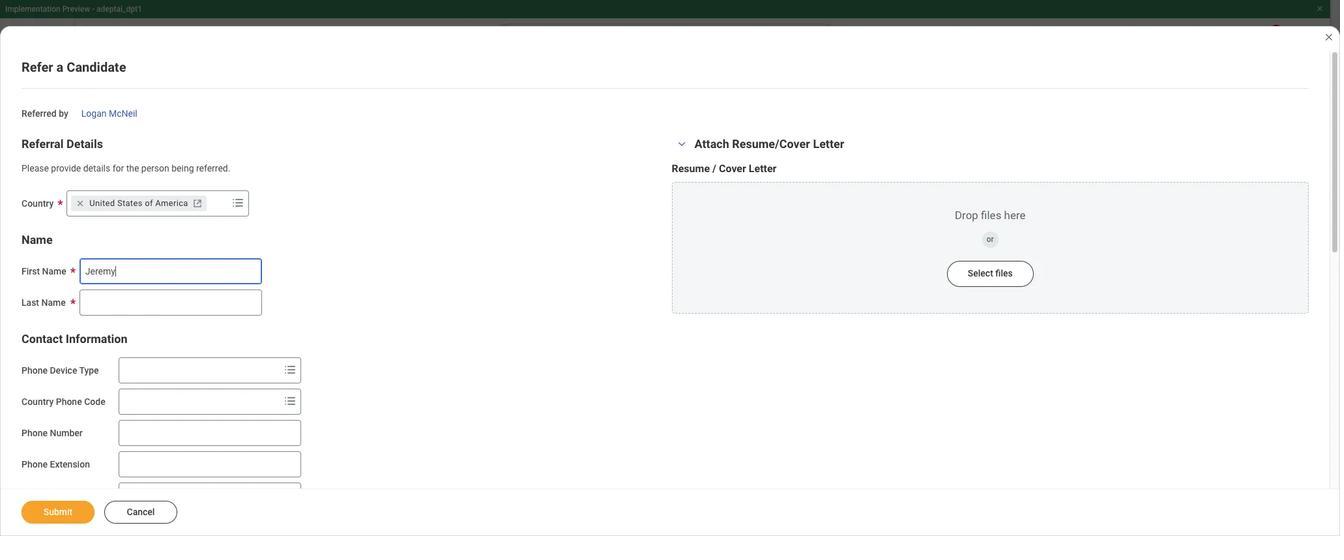 Task type: vqa. For each thing, say whether or not it's contained in the screenshot.
My corresponding to the notifications large "icon" on the left top of page
yes



Task type: locate. For each thing, give the bounding box(es) containing it.
prompts image for code
[[282, 393, 298, 409]]

notifications large image
[[23, 193, 39, 209]]

name right last
[[41, 297, 66, 307]]

phone for phone device type
[[22, 365, 48, 375]]

main content
[[0, 60, 1341, 536]]

/
[[713, 162, 717, 175]]

1 vertical spatial prompts image
[[282, 362, 298, 377]]

my referrals tab list
[[235, 250, 1314, 281]]

job left united
[[72, 194, 89, 207]]

resume
[[672, 162, 710, 175]]

referral
[[22, 137, 64, 150], [255, 365, 283, 375], [301, 390, 328, 399], [277, 422, 304, 431], [254, 454, 281, 463]]

spotlight job
[[254, 486, 301, 495]]

row down 'referral application' row
[[248, 507, 1291, 536]]

please provide details for the person being referred.
[[22, 163, 230, 173]]

my referrals up effective date
[[248, 259, 296, 269]]

search image
[[23, 162, 39, 177]]

rank
[[1181, 183, 1199, 192]]

submit button
[[22, 501, 95, 524]]

0 horizontal spatial jobs
[[55, 83, 83, 99]]

referrals right first name
[[72, 257, 114, 269]]

2 row from the top
[[248, 507, 1291, 536]]

job right spotlight
[[287, 486, 301, 495]]

referrals down the 3
[[900, 183, 931, 192]]

letter down 'attach resume/cover letter' button
[[749, 162, 777, 175]]

my right my referrals icon on the left of the page
[[55, 257, 69, 269]]

referred
[[22, 108, 57, 119]]

0 horizontal spatial job
[[72, 194, 89, 207]]

referral for referral application
[[254, 454, 281, 463]]

details
[[66, 137, 103, 150]]

cell
[[769, 379, 1291, 411], [769, 411, 1291, 443], [769, 443, 1291, 475], [248, 507, 769, 536], [769, 507, 1291, 536]]

2 vertical spatial prompts image
[[282, 393, 298, 409]]

number
[[50, 427, 83, 438]]

job inside navigation pane region
[[72, 194, 89, 207]]

phone left extension
[[22, 459, 48, 469]]

my tasks element
[[1250, 25, 1287, 53]]

main content containing 3
[[0, 60, 1341, 536]]

effective date
[[248, 308, 305, 319]]

Country Phone Code field
[[119, 390, 280, 413]]

date
[[287, 308, 305, 319]]

referral details button
[[22, 137, 103, 150]]

details
[[83, 163, 110, 173]]

social media referral
[[254, 390, 328, 399]]

my for notifications large image at the top
[[55, 194, 69, 207]]

files
[[996, 268, 1013, 278]]

name button
[[22, 232, 53, 246]]

my referrals
[[55, 257, 114, 269], [248, 259, 296, 269]]

my for my referrals icon on the left of the page
[[55, 257, 69, 269]]

media
[[278, 390, 299, 399]]

cancel button
[[104, 501, 177, 524]]

prompts image for type
[[282, 362, 298, 377]]

person
[[141, 163, 169, 173]]

being
[[172, 163, 194, 173]]

referral up spotlight
[[254, 454, 281, 463]]

phone left the device
[[22, 365, 48, 375]]

phone extension
[[22, 459, 90, 469]]

0 vertical spatial country
[[22, 198, 54, 208]]

refer a candidate dialog
[[0, 26, 1341, 536]]

job
[[72, 194, 89, 207], [287, 486, 301, 495]]

0 vertical spatial job
[[72, 194, 89, 207]]

2 country from the top
[[22, 396, 54, 407]]

1 horizontal spatial jobs
[[92, 163, 115, 175]]

prompts image right social
[[282, 393, 298, 409]]

referral up please
[[22, 137, 64, 150]]

phone left code
[[56, 396, 82, 407]]

device
[[50, 365, 77, 375]]

country up document star icon
[[22, 198, 54, 208]]

letter right resume/cover
[[813, 137, 845, 150]]

provide
[[51, 163, 81, 173]]

cell for direct referral
[[769, 411, 1291, 443]]

by
[[59, 108, 68, 119]]

or
[[987, 235, 994, 244]]

alerts
[[92, 194, 120, 207]]

prompts image up social media referral
[[282, 362, 298, 377]]

implementation preview -   adeptai_dpt1
[[5, 5, 142, 14]]

row containing spotlight job
[[248, 475, 1291, 507]]

america
[[155, 198, 188, 208]]

prompts image
[[230, 195, 246, 210], [282, 362, 298, 377], [282, 393, 298, 409]]

phone left number
[[22, 427, 48, 438]]

contact information button
[[22, 332, 128, 345]]

ext link image
[[191, 197, 204, 210]]

chevron down image
[[674, 139, 690, 149]]

country inside the contact information group
[[22, 396, 54, 407]]

referral stage name
[[255, 365, 327, 375]]

the
[[126, 163, 139, 173]]

my
[[55, 194, 69, 207], [55, 257, 69, 269], [248, 259, 260, 269]]

refer a candidate
[[22, 59, 126, 75]]

1 horizontal spatial referrals
[[262, 259, 296, 269]]

name right stage
[[307, 365, 327, 375]]

1 rank
[[1181, 149, 1199, 192]]

0 horizontal spatial letter
[[749, 162, 777, 175]]

1 horizontal spatial my referrals
[[248, 259, 296, 269]]

cancel
[[127, 507, 155, 517]]

column header
[[769, 353, 1291, 379]]

referral right direct
[[277, 422, 304, 431]]

0 horizontal spatial my referrals
[[55, 257, 114, 269]]

spotlight
[[254, 486, 285, 495]]

job for spotlight
[[287, 486, 301, 495]]

referral inside group
[[22, 137, 64, 150]]

united states of america, press delete to clear value, ctrl + enter opens in new window. option
[[71, 195, 207, 211]]

1 vertical spatial jobs
[[92, 163, 115, 175]]

referral for referral stage name
[[255, 365, 283, 375]]

my referrals inside tab list
[[248, 259, 296, 269]]

navigation pane region
[[0, 60, 209, 536]]

logan mcneil link
[[81, 106, 137, 119]]

country up phone number
[[22, 396, 54, 407]]

row
[[248, 475, 1291, 507], [248, 507, 1291, 536]]

1 vertical spatial country
[[22, 396, 54, 407]]

extension
[[50, 459, 90, 469]]

1 vertical spatial letter
[[749, 162, 777, 175]]

3 active referrals
[[877, 149, 931, 192]]

2 horizontal spatial referrals
[[900, 183, 931, 192]]

3
[[896, 149, 911, 180]]

tab
[[395, 250, 464, 281]]

Phone Extension text field
[[118, 451, 301, 477]]

my referrals right my referrals icon on the left of the page
[[55, 257, 114, 269]]

referral application row
[[248, 443, 1291, 475]]

last
[[22, 297, 39, 307]]

cover
[[719, 162, 747, 175]]

1 vertical spatial job
[[287, 486, 301, 495]]

name
[[22, 232, 53, 246], [42, 266, 66, 276], [41, 297, 66, 307], [307, 365, 327, 375]]

name group
[[22, 232, 659, 315]]

First Name text field
[[79, 258, 262, 284]]

heatmap image
[[23, 130, 39, 146]]

column header inside main content
[[769, 353, 1291, 379]]

implementation
[[5, 5, 60, 14]]

1 country from the top
[[22, 198, 54, 208]]

job for my
[[72, 194, 89, 207]]

referral up social
[[255, 365, 283, 375]]

my up effective
[[248, 259, 260, 269]]

referrals up effective date
[[262, 259, 296, 269]]

application
[[283, 454, 323, 463]]

referrals
[[900, 183, 931, 192], [72, 257, 114, 269], [262, 259, 296, 269]]

country for country phone code
[[22, 396, 54, 407]]

letter
[[813, 137, 845, 150], [749, 162, 777, 175]]

phone
[[22, 365, 48, 375], [56, 396, 82, 407], [22, 427, 48, 438], [22, 459, 48, 469]]

1 horizontal spatial letter
[[813, 137, 845, 150]]

resume / cover letter region
[[672, 162, 1309, 313]]

united states of america element
[[89, 197, 188, 209]]

referral inside popup button
[[255, 365, 283, 375]]

my left x small icon
[[55, 194, 69, 207]]

prompts image right ext link image
[[230, 195, 246, 210]]

attach resume/cover letter
[[695, 137, 845, 150]]

document star image
[[23, 224, 39, 240]]

information
[[66, 332, 128, 345]]

1 row from the top
[[248, 475, 1291, 507]]

0 horizontal spatial referrals
[[72, 257, 114, 269]]

row down direct referral row at the bottom
[[248, 475, 1291, 507]]

contact information
[[22, 332, 128, 345]]

1 horizontal spatial job
[[287, 486, 301, 495]]



Task type: describe. For each thing, give the bounding box(es) containing it.
phone device type
[[22, 365, 99, 375]]

browse jobs link
[[10, 154, 198, 185]]

my referrals image
[[23, 256, 39, 271]]

cell for social media referral
[[769, 379, 1291, 411]]

referrals inside navigation pane region
[[72, 257, 114, 269]]

united
[[89, 198, 115, 208]]

overview link
[[10, 123, 198, 154]]

mcneil
[[109, 108, 137, 119]]

points
[[1046, 183, 1068, 192]]

my inside tab list
[[248, 259, 260, 269]]

logan
[[81, 108, 107, 119]]

stage
[[284, 365, 305, 375]]

name right first
[[42, 266, 66, 276]]

select files button
[[947, 261, 1034, 287]]

jobs hub element
[[55, 82, 161, 100]]

submit
[[44, 507, 73, 517]]

social
[[254, 390, 276, 399]]

phone for phone extension
[[22, 459, 48, 469]]

of
[[145, 198, 153, 208]]

referrals inside 3 active referrals
[[900, 183, 931, 192]]

referral application
[[254, 454, 323, 463]]

0 vertical spatial prompts image
[[230, 195, 246, 210]]

contact
[[22, 332, 63, 345]]

active
[[877, 183, 898, 192]]

code
[[84, 396, 105, 407]]

country for country
[[22, 198, 54, 208]]

close refer a candidate image
[[1324, 32, 1335, 42]]

attach resume/cover letter group
[[672, 136, 1309, 313]]

contact information group
[[22, 331, 659, 508]]

Last Name text field
[[79, 289, 262, 315]]

browse
[[55, 163, 90, 175]]

select files
[[968, 268, 1013, 278]]

my referrals link
[[10, 248, 198, 279]]

refer
[[22, 59, 53, 75]]

my job alerts
[[55, 194, 120, 207]]

0
[[1040, 149, 1054, 180]]

direct referral row
[[248, 411, 1291, 443]]

name up my referrals icon on the left of the page
[[22, 232, 53, 246]]

for
[[113, 163, 124, 173]]

letter inside region
[[749, 162, 777, 175]]

type
[[79, 365, 99, 375]]

name inside popup button
[[307, 365, 327, 375]]

referral right media
[[301, 390, 328, 399]]

Phone Device Type field
[[119, 358, 280, 382]]

resume / cover letter
[[672, 162, 777, 175]]

states
[[117, 198, 143, 208]]

implementation preview -   adeptai_dpt1 banner
[[0, 0, 1331, 60]]

referral stage name button
[[249, 354, 768, 379]]

first name
[[22, 266, 66, 276]]

first
[[22, 266, 40, 276]]

browse jobs
[[55, 163, 115, 175]]

preview
[[62, 5, 90, 14]]

0 vertical spatial letter
[[813, 137, 845, 150]]

please
[[22, 163, 49, 173]]

adeptai_dpt1
[[97, 5, 142, 14]]

my job alerts link
[[10, 185, 198, 216]]

overview
[[55, 132, 98, 144]]

x small image
[[74, 197, 87, 210]]

referral details
[[22, 137, 103, 150]]

social media referral row
[[248, 379, 1291, 411]]

attach
[[695, 137, 730, 150]]

cell for referral application
[[769, 443, 1291, 475]]

last name
[[22, 297, 66, 307]]

referrals inside tab list
[[262, 259, 296, 269]]

jobs hub
[[55, 83, 111, 99]]

hub
[[87, 83, 111, 99]]

Phone Number text field
[[118, 420, 301, 446]]

phone number
[[22, 427, 83, 438]]

logan mcneil
[[81, 108, 137, 119]]

-
[[92, 5, 95, 14]]

direct referral
[[254, 422, 304, 431]]

profile logan mcneil element
[[1287, 25, 1323, 53]]

attach resume/cover letter button
[[695, 137, 845, 150]]

my referrals inside navigation pane region
[[55, 257, 114, 269]]

effective
[[248, 308, 284, 319]]

close environment banner image
[[1317, 5, 1324, 12]]

notifications element
[[1214, 25, 1250, 53]]

0 total points
[[1026, 149, 1068, 192]]

referral details group
[[22, 136, 659, 174]]

1
[[1183, 149, 1197, 180]]

a
[[56, 59, 63, 75]]

direct
[[254, 422, 275, 431]]

referred by
[[22, 108, 68, 119]]

phone for phone number
[[22, 427, 48, 438]]

select
[[968, 268, 994, 278]]

referral for referral details
[[22, 137, 64, 150]]

resume/cover
[[732, 137, 810, 150]]

united states of america
[[89, 198, 188, 208]]

referral stage name row
[[248, 353, 1291, 379]]

referred.
[[196, 163, 230, 173]]

100
[[1272, 486, 1285, 495]]

total
[[1026, 183, 1044, 192]]

transformation import image
[[172, 83, 187, 99]]

0 vertical spatial jobs
[[55, 83, 83, 99]]



